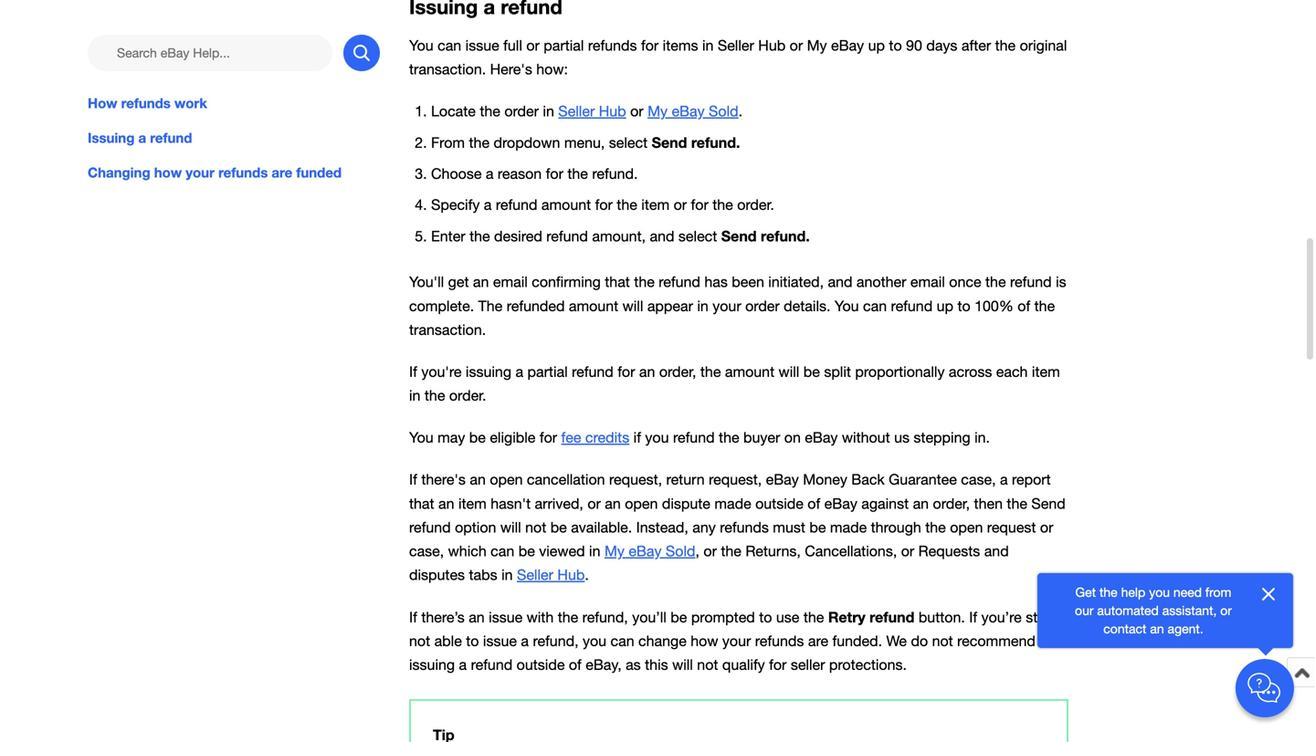 Task type: describe. For each thing, give the bounding box(es) containing it.
get
[[1076, 585, 1096, 600]]

1 vertical spatial refund.
[[592, 166, 638, 182]]

complete.
[[409, 298, 474, 314]]

must
[[773, 519, 806, 536]]

you'll
[[409, 274, 444, 291]]

confirming
[[532, 274, 601, 291]]

2 vertical spatial my
[[605, 543, 625, 560]]

still
[[1026, 609, 1048, 626]]

an down the guarantee
[[913, 495, 929, 512]]

how inside button. if you're still not able to issue a refund, you can change how your refunds are funded. we do not recommend issuing a refund outside of ebay, as this will not qualify for seller protections.
[[691, 633, 718, 650]]

are inside changing how your refunds are funded link
[[272, 165, 293, 181]]

there's
[[421, 609, 465, 626]]

issuing inside if you're issuing a partial refund for an order, the amount will be split proportionally across each item in the order.
[[466, 364, 512, 380]]

in.
[[975, 429, 990, 446]]

will inside if you're issuing a partial refund for an order, the amount will be split proportionally across each item in the order.
[[779, 364, 800, 380]]

you're
[[421, 364, 462, 380]]

if there's an open cancellation request, return request, ebay money back guarantee case, a report that an item hasn't arrived, or an open dispute made outside of ebay against an order, then the send refund option will not be available. instead, any refunds must be made through the open request or case, which can be viewed in
[[409, 472, 1066, 560]]

0 horizontal spatial open
[[490, 472, 523, 488]]

1 horizontal spatial .
[[739, 103, 743, 120]]

order inside you'll get an email confirming that the refund has been initiated, and another email once the refund is complete. the refunded amount will appear in your order details. you can refund up to 100% of the transaction.
[[745, 298, 780, 314]]

1 vertical spatial seller hub link
[[517, 567, 585, 584]]

can inside if there's an open cancellation request, return request, ebay money back guarantee case, a report that an item hasn't arrived, or an open dispute made outside of ebay against an order, then the send refund option will not be available. instead, any refunds must be made through the open request or case, which can be viewed in
[[491, 543, 515, 560]]

select inside from the dropdown menu, select send refund.
[[609, 134, 648, 151]]

1 horizontal spatial seller
[[558, 103, 595, 120]]

refunds inside button. if you're still not able to issue a refund, you can change how your refunds are funded. we do not recommend issuing a refund outside of ebay, as this will not qualify for seller protections.
[[755, 633, 804, 650]]

without
[[842, 429, 890, 446]]

1 horizontal spatial my
[[648, 103, 668, 120]]

ebay right on
[[805, 429, 838, 446]]

and inside enter the desired refund amount, and select send refund.
[[650, 228, 675, 245]]

a right specify
[[484, 197, 492, 213]]

days
[[927, 37, 958, 54]]

dispute
[[662, 495, 711, 512]]

amount,
[[592, 228, 646, 245]]

been
[[732, 274, 764, 291]]

2 request, from the left
[[709, 472, 762, 488]]

recommend
[[957, 633, 1036, 650]]

1 vertical spatial send
[[721, 228, 757, 245]]

select inside enter the desired refund amount, and select send refund.
[[679, 228, 717, 245]]

once
[[949, 274, 982, 291]]

you for you may be eligible for fee credits if you refund the buyer on ebay without us stepping in.
[[409, 429, 434, 446]]

available.
[[571, 519, 632, 536]]

here's
[[490, 61, 532, 78]]

refund up return
[[673, 429, 715, 446]]

if for proportionally
[[409, 364, 417, 380]]

my inside you can issue full or partial refunds for items in seller hub or my ebay up to 90 days after the original transaction. here's how:
[[807, 37, 827, 54]]

be right may
[[469, 429, 486, 446]]

your inside you'll get an email confirming that the refund has been initiated, and another email once the refund is complete. the refunded amount will appear in your order details. you can refund up to 100% of the transaction.
[[713, 298, 741, 314]]

appear
[[647, 298, 693, 314]]

not inside if there's an open cancellation request, return request, ebay money back guarantee case, a report that an item hasn't arrived, or an open dispute made outside of ebay against an order, then the send refund option will not be available. instead, any refunds must be made through the open request or case, which can be viewed in
[[525, 519, 546, 536]]

1 horizontal spatial order.
[[737, 197, 774, 213]]

not left qualify
[[697, 657, 718, 674]]

get the help you need from our automated assistant, or contact an agent. tooltip
[[1067, 584, 1240, 639]]

if there's an issue with the refund, you'll be prompted to use the retry refund
[[409, 609, 915, 626]]

contact
[[1104, 622, 1147, 637]]

be left viewed
[[519, 543, 535, 560]]

ebay down items
[[672, 103, 705, 120]]

ebay down money
[[825, 495, 858, 512]]

0 horizontal spatial .
[[585, 567, 589, 584]]

cancellation
[[527, 472, 605, 488]]

for the
[[595, 197, 637, 213]]

can inside you'll get an email confirming that the refund has been initiated, and another email once the refund is complete. the refunded amount will appear in your order details. you can refund up to 100% of the transaction.
[[863, 298, 887, 314]]

across
[[949, 364, 992, 380]]

in inside , or the returns, cancellations, or requests and disputes tabs in
[[502, 567, 513, 584]]

are inside button. if you're still not able to issue a refund, you can change how your refunds are funded. we do not recommend issuing a refund outside of ebay, as this will not qualify for seller protections.
[[808, 633, 829, 650]]

up inside you can issue full or partial refunds for items in seller hub or my ebay up to 90 days after the original transaction. here's how:
[[868, 37, 885, 54]]

full
[[503, 37, 522, 54]]

, or the returns, cancellations, or requests and disputes tabs in
[[409, 543, 1009, 584]]

enter the desired refund amount, and select send refund.
[[431, 228, 810, 245]]

this
[[645, 657, 668, 674]]

tabs
[[469, 567, 497, 584]]

Search eBay Help... text field
[[88, 35, 333, 71]]

the right '100%'
[[1035, 298, 1055, 314]]

refund inside if you're issuing a partial refund for an order, the amount will be split proportionally across each item in the order.
[[572, 364, 614, 380]]

the up "appear"
[[634, 274, 655, 291]]

enter
[[431, 228, 466, 245]]

0 horizontal spatial how
[[154, 165, 182, 181]]

retry
[[828, 609, 866, 626]]

guarantee
[[889, 472, 957, 488]]

items
[[663, 37, 698, 54]]

able
[[434, 633, 462, 650]]

0 vertical spatial my ebay sold link
[[648, 103, 739, 120]]

specify a refund amount for the item or for the order.
[[431, 197, 774, 213]]

choose a reason for the refund.
[[431, 166, 638, 182]]

for inside button. if you're still not able to issue a refund, you can change how your refunds are funded. we do not recommend issuing a refund outside of ebay, as this will not qualify for seller protections.
[[769, 657, 787, 674]]

through
[[871, 519, 921, 536]]

automated
[[1097, 603, 1159, 618]]

get
[[448, 274, 469, 291]]

the down "you're"
[[425, 387, 445, 404]]

a left reason
[[486, 166, 494, 182]]

refund inside if there's an open cancellation request, return request, ebay money back guarantee case, a report that an item hasn't arrived, or an open dispute made outside of ebay against an order, then the send refund option will not be available. instead, any refunds must be made through the open request or case, which can be viewed in
[[409, 519, 451, 536]]

a partial
[[516, 364, 568, 380]]

refunds up issuing a refund
[[121, 95, 171, 111]]

any
[[693, 519, 716, 536]]

issue inside if there's an issue with the refund, you'll be prompted to use the retry refund
[[489, 609, 523, 626]]

be down the arrived,
[[551, 519, 567, 536]]

order, inside if you're issuing a partial refund for an order, the amount will be split proportionally across each item in the order.
[[659, 364, 696, 380]]

can inside button. if you're still not able to issue a refund, you can change how your refunds are funded. we do not recommend issuing a refund outside of ebay, as this will not qualify for seller protections.
[[611, 633, 634, 650]]

qualify
[[722, 657, 765, 674]]

0 vertical spatial amount
[[542, 197, 591, 213]]

refund down reason
[[496, 197, 538, 213]]

be inside if there's an issue with the refund, you'll be prompted to use the retry refund
[[671, 609, 687, 626]]

refund up we
[[870, 609, 915, 626]]

if for a
[[409, 472, 417, 488]]

you inside get the help you need from our automated assistant, or contact an agent.
[[1149, 585, 1170, 600]]

the up 'request'
[[1007, 495, 1028, 512]]

0 horizontal spatial send
[[652, 134, 687, 151]]

you for you can issue full or partial refunds for items in seller hub or my ebay up to 90 days after the original transaction. here's how:
[[409, 37, 434, 54]]

ebay down instead,
[[629, 543, 662, 560]]

the inside enter the desired refund amount, and select send refund.
[[470, 228, 490, 245]]

back
[[852, 472, 885, 488]]

instead,
[[636, 519, 689, 536]]

and inside , or the returns, cancellations, or requests and disputes tabs in
[[984, 543, 1009, 560]]

my ebay sold
[[605, 543, 696, 560]]

partial
[[544, 37, 584, 54]]

to inside if there's an issue with the refund, you'll be prompted to use the retry refund
[[759, 609, 772, 626]]

refund down another
[[891, 298, 933, 314]]

funded
[[296, 165, 342, 181]]

an down there's
[[438, 495, 454, 512]]

item inside if you're issuing a partial refund for an order, the amount will be split proportionally across each item in the order.
[[1032, 364, 1060, 380]]

you can issue full or partial refunds for items in seller hub or my ebay up to 90 days after the original transaction. here's how:
[[409, 37, 1067, 78]]

menu,
[[564, 134, 605, 151]]

0 horizontal spatial sold
[[666, 543, 696, 560]]

refund down 'work'
[[150, 130, 192, 146]]

0 vertical spatial refund.
[[691, 134, 740, 151]]

of for report
[[808, 495, 821, 512]]

has
[[705, 274, 728, 291]]

locate the order in seller hub or my ebay sold .
[[431, 103, 743, 120]]

returns,
[[746, 543, 801, 560]]

and inside you'll get an email confirming that the refund has been initiated, and another email once the refund is complete. the refunded amount will appear in your order details. you can refund up to 100% of the transaction.
[[828, 274, 853, 291]]

will inside you'll get an email confirming that the refund has been initiated, and another email once the refund is complete. the refunded amount will appear in your order details. you can refund up to 100% of the transaction.
[[623, 298, 643, 314]]

prompted
[[691, 609, 755, 626]]

changing how your refunds are funded link
[[88, 163, 380, 183]]

for inside if you're issuing a partial refund for an order, the amount will be split proportionally across each item in the order.
[[618, 364, 635, 380]]

assistant,
[[1163, 603, 1217, 618]]

against
[[862, 495, 909, 512]]

a right issuing
[[138, 130, 146, 146]]

for left fee
[[540, 429, 557, 446]]

may
[[438, 429, 465, 446]]

2 vertical spatial seller
[[517, 567, 554, 584]]

return
[[666, 472, 705, 488]]

1 horizontal spatial case,
[[961, 472, 996, 488]]

transaction. inside you'll get an email confirming that the refund has been initiated, and another email once the refund is complete. the refunded amount will appear in your order details. you can refund up to 100% of the transaction.
[[409, 321, 486, 338]]

refund inside button. if you're still not able to issue a refund, you can change how your refunds are funded. we do not recommend issuing a refund outside of ebay, as this will not qualify for seller protections.
[[471, 657, 513, 674]]

your inside changing how your refunds are funded link
[[186, 165, 215, 181]]

in inside if you're issuing a partial refund for an order, the amount will be split proportionally across each item in the order.
[[409, 387, 421, 404]]

how:
[[536, 61, 568, 78]]

refund, inside button. if you're still not able to issue a refund, you can change how your refunds are funded. we do not recommend issuing a refund outside of ebay, as this will not qualify for seller protections.
[[533, 633, 579, 650]]

an right there's
[[470, 472, 486, 488]]

not right do
[[932, 633, 953, 650]]

split
[[824, 364, 851, 380]]

arrived,
[[535, 495, 584, 512]]

on
[[784, 429, 801, 446]]

from
[[431, 134, 465, 151]]

how
[[88, 95, 117, 111]]

seller inside you can issue full or partial refunds for items in seller hub or my ebay up to 90 days after the original transaction. here's how:
[[718, 37, 754, 54]]

100%
[[975, 298, 1014, 314]]

a down with
[[521, 633, 529, 650]]

desired
[[494, 228, 542, 245]]

you're
[[982, 609, 1022, 626]]

,
[[696, 543, 700, 560]]

how refunds work
[[88, 95, 207, 111]]

the right locate
[[480, 103, 500, 120]]

with
[[527, 609, 554, 626]]

0 vertical spatial seller hub link
[[558, 103, 626, 120]]

2 vertical spatial hub
[[558, 567, 585, 584]]

an up the 'available.'
[[605, 495, 621, 512]]

the up you may be eligible for fee credits if you refund the buyer on ebay without us stepping in.
[[701, 364, 721, 380]]

0 horizontal spatial order
[[505, 103, 539, 120]]

button. if you're still not able to issue a refund, you can change how your refunds are funded. we do not recommend issuing a refund outside of ebay, as this will not qualify for seller protections.
[[409, 609, 1048, 674]]

an inside you'll get an email confirming that the refund has been initiated, and another email once the refund is complete. the refunded amount will appear in your order details. you can refund up to 100% of the transaction.
[[473, 274, 489, 291]]

transaction. inside you can issue full or partial refunds for items in seller hub or my ebay up to 90 days after the original transaction. here's how:
[[409, 61, 486, 78]]

of for your
[[569, 657, 582, 674]]

from
[[1206, 585, 1232, 600]]

1 vertical spatial my ebay sold link
[[605, 543, 696, 560]]

you'll get an email confirming that the refund has been initiated, and another email once the refund is complete. the refunded amount will appear in your order details. you can refund up to 100% of the transaction.
[[409, 274, 1067, 338]]

not left able
[[409, 633, 430, 650]]



Task type: locate. For each thing, give the bounding box(es) containing it.
our
[[1075, 603, 1094, 618]]

1 vertical spatial item
[[1032, 364, 1060, 380]]

a left report
[[1000, 472, 1008, 488]]

order. inside if you're issuing a partial refund for an order, the amount will be split proportionally across each item in the order.
[[449, 387, 486, 404]]

refunds inside if there's an open cancellation request, return request, ebay money back guarantee case, a report that an item hasn't arrived, or an open dispute made outside of ebay against an order, then the send refund option will not be available. instead, any refunds must be made through the open request or case, which can be viewed in
[[720, 519, 769, 536]]

if inside button. if you're still not able to issue a refund, you can change how your refunds are funded. we do not recommend issuing a refund outside of ebay, as this will not qualify for seller protections.
[[969, 609, 978, 626]]

of
[[1018, 298, 1031, 314], [808, 495, 821, 512], [569, 657, 582, 674]]

1 vertical spatial made
[[830, 519, 867, 536]]

my ebay sold link down instead,
[[605, 543, 696, 560]]

hub inside you can issue full or partial refunds for items in seller hub or my ebay up to 90 days after the original transaction. here's how:
[[758, 37, 786, 54]]

buyer
[[744, 429, 780, 446]]

order, down "appear"
[[659, 364, 696, 380]]

1 vertical spatial are
[[808, 633, 829, 650]]

issuing down able
[[409, 657, 455, 674]]

0 vertical spatial order
[[505, 103, 539, 120]]

2 vertical spatial refund.
[[761, 228, 810, 245]]

order down been
[[745, 298, 780, 314]]

refund down tabs
[[471, 657, 513, 674]]

1 horizontal spatial hub
[[599, 103, 626, 120]]

request
[[987, 519, 1036, 536]]

the inside get the help you need from our automated assistant, or contact an agent.
[[1100, 585, 1118, 600]]

open up requests
[[950, 519, 983, 536]]

outside up must
[[756, 495, 804, 512]]

us
[[894, 429, 910, 446]]

1 vertical spatial amount
[[569, 298, 619, 314]]

order,
[[659, 364, 696, 380], [933, 495, 970, 512]]

transaction. down complete.
[[409, 321, 486, 338]]

2 transaction. from the top
[[409, 321, 486, 338]]

sold down you can issue full or partial refunds for items in seller hub or my ebay up to 90 days after the original transaction. here's how:
[[709, 103, 739, 120]]

to inside you'll get an email confirming that the refund has been initiated, and another email once the refund is complete. the refunded amount will appear in your order details. you can refund up to 100% of the transaction.
[[958, 298, 971, 314]]

0 vertical spatial sold
[[709, 103, 739, 120]]

need
[[1174, 585, 1202, 600]]

help
[[1121, 585, 1146, 600]]

original
[[1020, 37, 1067, 54]]

choose
[[431, 166, 482, 182]]

refunds right partial on the left top
[[588, 37, 637, 54]]

how refunds work link
[[88, 93, 380, 113]]

amount down confirming
[[569, 298, 619, 314]]

that inside if there's an open cancellation request, return request, ebay money back guarantee case, a report that an item hasn't arrived, or an open dispute made outside of ebay against an order, then the send refund option will not be available. instead, any refunds must be made through the open request or case, which can be viewed in
[[409, 495, 434, 512]]

1 horizontal spatial how
[[691, 633, 718, 650]]

fee credits link
[[561, 429, 630, 446]]

1 horizontal spatial order,
[[933, 495, 970, 512]]

to inside button. if you're still not able to issue a refund, you can change how your refunds are funded. we do not recommend issuing a refund outside of ebay, as this will not qualify for seller protections.
[[466, 633, 479, 650]]

can inside you can issue full or partial refunds for items in seller hub or my ebay up to 90 days after the original transaction. here's how:
[[438, 37, 461, 54]]

0 vertical spatial order,
[[659, 364, 696, 380]]

you right 'help'
[[1149, 585, 1170, 600]]

1 horizontal spatial refund.
[[691, 134, 740, 151]]

ebay left money
[[766, 472, 799, 488]]

0 vertical spatial .
[[739, 103, 743, 120]]

1 horizontal spatial item
[[642, 197, 670, 213]]

item right each on the right of the page
[[1032, 364, 1060, 380]]

2 vertical spatial and
[[984, 543, 1009, 560]]

1 horizontal spatial order
[[745, 298, 780, 314]]

can
[[438, 37, 461, 54], [863, 298, 887, 314], [491, 543, 515, 560], [611, 633, 634, 650]]

of inside if there's an open cancellation request, return request, ebay money back guarantee case, a report that an item hasn't arrived, or an open dispute made outside of ebay against an order, then the send refund option will not be available. instead, any refunds must be made through the open request or case, which can be viewed in
[[808, 495, 821, 512]]

0 vertical spatial transaction.
[[409, 61, 486, 78]]

which
[[448, 543, 487, 560]]

item inside if there's an open cancellation request, return request, ebay money back guarantee case, a report that an item hasn't arrived, or an open dispute made outside of ebay against an order, then the send refund option will not be available. instead, any refunds must be made through the open request or case, which can be viewed in
[[459, 495, 487, 512]]

2 vertical spatial open
[[950, 519, 983, 536]]

for up has
[[691, 197, 709, 213]]

an up if
[[639, 364, 655, 380]]

of left ebay,
[[569, 657, 582, 674]]

2 vertical spatial issue
[[483, 633, 517, 650]]

in inside you'll get an email confirming that the refund has been initiated, and another email once the refund is complete. the refunded amount will appear in your order details. you can refund up to 100% of the transaction.
[[697, 298, 709, 314]]

2 vertical spatial you
[[409, 429, 434, 446]]

0 vertical spatial up
[[868, 37, 885, 54]]

0 vertical spatial my
[[807, 37, 827, 54]]

0 horizontal spatial order,
[[659, 364, 696, 380]]

case, up disputes
[[409, 543, 444, 560]]

initiated,
[[769, 274, 824, 291]]

0 vertical spatial of
[[1018, 298, 1031, 314]]

1 vertical spatial how
[[691, 633, 718, 650]]

report
[[1012, 472, 1051, 488]]

2 horizontal spatial of
[[1018, 298, 1031, 314]]

details.
[[784, 298, 831, 314]]

change
[[639, 633, 687, 650]]

refunds down issuing a refund link
[[218, 165, 268, 181]]

ebay,
[[586, 657, 622, 674]]

if
[[634, 429, 641, 446]]

can up as
[[611, 633, 634, 650]]

0 vertical spatial open
[[490, 472, 523, 488]]

1 horizontal spatial sold
[[709, 103, 739, 120]]

you inside you'll get an email confirming that the refund has been initiated, and another email once the refund is complete. the refunded amount will appear in your order details. you can refund up to 100% of the transaction.
[[835, 298, 859, 314]]

1 vertical spatial hub
[[599, 103, 626, 120]]

if for retry
[[409, 609, 417, 626]]

order. down "you're"
[[449, 387, 486, 404]]

0 horizontal spatial you
[[583, 633, 607, 650]]

2 email from the left
[[911, 274, 945, 291]]

and
[[650, 228, 675, 245], [828, 274, 853, 291], [984, 543, 1009, 560]]

be right must
[[810, 519, 826, 536]]

0 vertical spatial item
[[642, 197, 670, 213]]

refund left is
[[1010, 274, 1052, 291]]

1 horizontal spatial you
[[645, 429, 669, 446]]

my
[[807, 37, 827, 54], [648, 103, 668, 120], [605, 543, 625, 560]]

credits
[[585, 429, 630, 446]]

will inside button. if you're still not able to issue a refund, you can change how your refunds are funded. we do not recommend issuing a refund outside of ebay, as this will not qualify for seller protections.
[[672, 657, 693, 674]]

disputes
[[409, 567, 465, 584]]

email up the
[[493, 274, 528, 291]]

. down viewed
[[585, 567, 589, 584]]

amount
[[542, 197, 591, 213], [569, 298, 619, 314], [725, 364, 775, 380]]

that down there's
[[409, 495, 434, 512]]

send
[[652, 134, 687, 151], [721, 228, 757, 245], [1032, 495, 1066, 512]]

if left "you're"
[[409, 364, 417, 380]]

requests
[[919, 543, 980, 560]]

1 vertical spatial and
[[828, 274, 853, 291]]

1 horizontal spatial outside
[[756, 495, 804, 512]]

of inside you'll get an email confirming that the refund has been initiated, and another email once the refund is complete. the refunded amount will appear in your order details. you can refund up to 100% of the transaction.
[[1018, 298, 1031, 314]]

and up "details." at the right
[[828, 274, 853, 291]]

0 vertical spatial you
[[645, 429, 669, 446]]

1 email from the left
[[493, 274, 528, 291]]

1 vertical spatial .
[[585, 567, 589, 584]]

refunds
[[588, 37, 637, 54], [121, 95, 171, 111], [218, 165, 268, 181], [720, 519, 769, 536], [755, 633, 804, 650]]

1 vertical spatial issuing
[[409, 657, 455, 674]]

seller right items
[[718, 37, 754, 54]]

can left full on the left of the page
[[438, 37, 461, 54]]

1 horizontal spatial select
[[679, 228, 717, 245]]

the up has
[[713, 197, 733, 213]]

if inside if you're issuing a partial refund for an order, the amount will be split proportionally across each item in the order.
[[409, 364, 417, 380]]

outside down with
[[517, 657, 565, 674]]

case,
[[961, 472, 996, 488], [409, 543, 444, 560]]

2 horizontal spatial send
[[1032, 495, 1066, 512]]

amount inside you'll get an email confirming that the refund has been initiated, and another email once the refund is complete. the refunded amount will appear in your order details. you can refund up to 100% of the transaction.
[[569, 298, 619, 314]]

that inside you'll get an email confirming that the refund has been initiated, and another email once the refund is complete. the refunded amount will appear in your order details. you can refund up to 100% of the transaction.
[[605, 274, 630, 291]]

0 horizontal spatial email
[[493, 274, 528, 291]]

hasn't
[[491, 495, 531, 512]]

item
[[642, 197, 670, 213], [1032, 364, 1060, 380], [459, 495, 487, 512]]

the right with
[[558, 609, 578, 626]]

0 horizontal spatial refund,
[[533, 633, 579, 650]]

if inside if there's an open cancellation request, return request, ebay money back guarantee case, a report that an item hasn't arrived, or an open dispute made outside of ebay against an order, then the send refund option will not be available. instead, any refunds must be made through the open request or case, which can be viewed in
[[409, 472, 417, 488]]

issuing a refund link
[[88, 128, 380, 148]]

1 horizontal spatial are
[[808, 633, 829, 650]]

the down menu, at left top
[[568, 166, 588, 182]]

1 vertical spatial your
[[713, 298, 741, 314]]

outside for ebay
[[756, 495, 804, 512]]

open up hasn't
[[490, 472, 523, 488]]

refund up confirming
[[546, 228, 588, 245]]

0 vertical spatial hub
[[758, 37, 786, 54]]

made up 'any'
[[715, 495, 751, 512]]

1 horizontal spatial up
[[937, 298, 954, 314]]

0 horizontal spatial that
[[409, 495, 434, 512]]

an inside if there's an issue with the refund, you'll be prompted to use the retry refund
[[469, 609, 485, 626]]

an right there's
[[469, 609, 485, 626]]

issuing right "you're"
[[466, 364, 512, 380]]

specify
[[431, 197, 480, 213]]

issue right able
[[483, 633, 517, 650]]

for inside you can issue full or partial refunds for items in seller hub or my ebay up to 90 days after the original transaction. here's how:
[[641, 37, 659, 54]]

not
[[525, 519, 546, 536], [409, 633, 430, 650], [932, 633, 953, 650], [697, 657, 718, 674]]

viewed
[[539, 543, 585, 560]]

1 horizontal spatial refund,
[[582, 609, 628, 626]]

case, up then
[[961, 472, 996, 488]]

proportionally
[[855, 364, 945, 380]]

if you're issuing a partial refund for an order, the amount will be split proportionally across each item in the order.
[[409, 364, 1060, 404]]

another
[[857, 274, 907, 291]]

my ebay sold link down items
[[648, 103, 739, 120]]

1 vertical spatial order.
[[449, 387, 486, 404]]

sold down instead,
[[666, 543, 696, 560]]

if
[[409, 364, 417, 380], [409, 472, 417, 488], [409, 609, 417, 626], [969, 609, 978, 626]]

you may be eligible for fee credits if you refund the buyer on ebay without us stepping in.
[[409, 429, 990, 446]]

or inside get the help you need from our automated assistant, or contact an agent.
[[1221, 603, 1232, 618]]

in inside you can issue full or partial refunds for items in seller hub or my ebay up to 90 days after the original transaction. here's how:
[[702, 37, 714, 54]]

the left buyer
[[719, 429, 740, 446]]

2 vertical spatial item
[[459, 495, 487, 512]]

and down 'request'
[[984, 543, 1009, 560]]

amount inside if you're issuing a partial refund for an order, the amount will be split proportionally across each item in the order.
[[725, 364, 775, 380]]

1 horizontal spatial of
[[808, 495, 821, 512]]

0 horizontal spatial are
[[272, 165, 293, 181]]

the right use
[[804, 609, 824, 626]]

send inside if there's an open cancellation request, return request, ebay money back guarantee case, a report that an item hasn't arrived, or an open dispute made outside of ebay against an order, then the send refund option will not be available. instead, any refunds must be made through the open request or case, which can be viewed in
[[1032, 495, 1066, 512]]

the inside from the dropdown menu, select send refund.
[[469, 134, 490, 151]]

for up if
[[618, 364, 635, 380]]

the up requests
[[926, 519, 946, 536]]

2 horizontal spatial item
[[1032, 364, 1060, 380]]

item right "for the" at the left top
[[642, 197, 670, 213]]

request, down buyer
[[709, 472, 762, 488]]

are up the "seller"
[[808, 633, 829, 650]]

there's
[[421, 472, 466, 488]]

to left use
[[759, 609, 772, 626]]

1 horizontal spatial made
[[830, 519, 867, 536]]

changing
[[88, 165, 150, 181]]

the inside you can issue full or partial refunds for items in seller hub or my ebay up to 90 days after the original transaction. here's how:
[[995, 37, 1016, 54]]

an right get
[[473, 274, 489, 291]]

as
[[626, 657, 641, 674]]

refund, inside if there's an issue with the refund, you'll be prompted to use the retry refund
[[582, 609, 628, 626]]

how down 'prompted'
[[691, 633, 718, 650]]

eligible
[[490, 429, 536, 446]]

button.
[[919, 609, 965, 626]]

0 horizontal spatial and
[[650, 228, 675, 245]]

be inside if you're issuing a partial refund for an order, the amount will be split proportionally across each item in the order.
[[804, 364, 820, 380]]

0 horizontal spatial made
[[715, 495, 751, 512]]

will inside if there's an open cancellation request, return request, ebay money back guarantee case, a report that an item hasn't arrived, or an open dispute made outside of ebay against an order, then the send refund option will not be available. instead, any refunds must be made through the open request or case, which can be viewed in
[[500, 519, 521, 536]]

issuing a refund
[[88, 130, 192, 146]]

an inside if you're issuing a partial refund for an order, the amount will be split proportionally across each item in the order.
[[639, 364, 655, 380]]

you right "details." at the right
[[835, 298, 859, 314]]

0 horizontal spatial my
[[605, 543, 625, 560]]

refund up which
[[409, 519, 451, 536]]

you inside you can issue full or partial refunds for items in seller hub or my ebay up to 90 days after the original transaction. here's how:
[[409, 37, 434, 54]]

issuing
[[466, 364, 512, 380], [409, 657, 455, 674]]

made
[[715, 495, 751, 512], [830, 519, 867, 536]]

2 vertical spatial you
[[583, 633, 607, 650]]

locate
[[431, 103, 476, 120]]

0 horizontal spatial case,
[[409, 543, 444, 560]]

work
[[174, 95, 207, 111]]

up left 90
[[868, 37, 885, 54]]

issuing inside button. if you're still not able to issue a refund, you can change how your refunds are funded. we do not recommend issuing a refund outside of ebay, as this will not qualify for seller protections.
[[409, 657, 455, 674]]

order, inside if there's an open cancellation request, return request, ebay money back guarantee case, a report that an item hasn't arrived, or an open dispute made outside of ebay against an order, then the send refund option will not be available. instead, any refunds must be made through the open request or case, which can be viewed in
[[933, 495, 970, 512]]

sold
[[709, 103, 739, 120], [666, 543, 696, 560]]

in inside if there's an open cancellation request, return request, ebay money back guarantee case, a report that an item hasn't arrived, or an open dispute made outside of ebay against an order, then the send refund option will not be available. instead, any refunds must be made through the open request or case, which can be viewed in
[[589, 543, 601, 560]]

the right after
[[995, 37, 1016, 54]]

will left 'split'
[[779, 364, 800, 380]]

. down you can issue full or partial refunds for items in seller hub or my ebay up to 90 days after the original transaction. here's how:
[[739, 103, 743, 120]]

the right from
[[469, 134, 490, 151]]

2 vertical spatial of
[[569, 657, 582, 674]]

can down another
[[863, 298, 887, 314]]

not down the arrived,
[[525, 519, 546, 536]]

for right reason
[[546, 166, 564, 182]]

0 vertical spatial and
[[650, 228, 675, 245]]

refunds inside you can issue full or partial refunds for items in seller hub or my ebay up to 90 days after the original transaction. here's how:
[[588, 37, 637, 54]]

1 vertical spatial open
[[625, 495, 658, 512]]

outside
[[756, 495, 804, 512], [517, 657, 565, 674]]

1 vertical spatial refund,
[[533, 633, 579, 650]]

0 horizontal spatial of
[[569, 657, 582, 674]]

1 horizontal spatial open
[[625, 495, 658, 512]]

transaction.
[[409, 61, 486, 78], [409, 321, 486, 338]]

the up '100%'
[[986, 274, 1006, 291]]

issue inside button. if you're still not able to issue a refund, you can change how your refunds are funded. we do not recommend issuing a refund outside of ebay, as this will not qualify for seller protections.
[[483, 633, 517, 650]]

stepping
[[914, 429, 971, 446]]

to inside you can issue full or partial refunds for items in seller hub or my ebay up to 90 days after the original transaction. here's how:
[[889, 37, 902, 54]]

1 vertical spatial my
[[648, 103, 668, 120]]

2 horizontal spatial refund.
[[761, 228, 810, 245]]

0 horizontal spatial select
[[609, 134, 648, 151]]

refund inside enter the desired refund amount, and select send refund.
[[546, 228, 588, 245]]

outside inside if there's an open cancellation request, return request, ebay money back guarantee case, a report that an item hasn't arrived, or an open dispute made outside of ebay against an order, then the send refund option will not be available. instead, any refunds must be made through the open request or case, which can be viewed in
[[756, 495, 804, 512]]

of inside button. if you're still not able to issue a refund, you can change how your refunds are funded. we do not recommend issuing a refund outside of ebay, as this will not qualify for seller protections.
[[569, 657, 582, 674]]

a down able
[[459, 657, 467, 674]]

your down issuing a refund link
[[186, 165, 215, 181]]

get the help you need from our automated assistant, or contact an agent.
[[1075, 585, 1232, 637]]

0 horizontal spatial hub
[[558, 567, 585, 584]]

0 vertical spatial outside
[[756, 495, 804, 512]]

outside inside button. if you're still not able to issue a refund, you can change how your refunds are funded. we do not recommend issuing a refund outside of ebay, as this will not qualify for seller protections.
[[517, 657, 565, 674]]

your inside button. if you're still not able to issue a refund, you can change how your refunds are funded. we do not recommend issuing a refund outside of ebay, as this will not qualify for seller protections.
[[722, 633, 751, 650]]

issue left with
[[489, 609, 523, 626]]

1 vertical spatial transaction.
[[409, 321, 486, 338]]

you up ebay,
[[583, 633, 607, 650]]

will right this
[[672, 657, 693, 674]]

transaction. up locate
[[409, 61, 486, 78]]

for
[[641, 37, 659, 54], [546, 166, 564, 182], [691, 197, 709, 213], [618, 364, 635, 380], [540, 429, 557, 446], [769, 657, 787, 674]]

be
[[804, 364, 820, 380], [469, 429, 486, 446], [551, 519, 567, 536], [810, 519, 826, 536], [519, 543, 535, 560], [671, 609, 687, 626]]

up inside you'll get an email confirming that the refund has been initiated, and another email once the refund is complete. the refunded amount will appear in your order details. you can refund up to 100% of the transaction.
[[937, 298, 954, 314]]

0 vertical spatial that
[[605, 274, 630, 291]]

0 horizontal spatial order.
[[449, 387, 486, 404]]

1 vertical spatial select
[[679, 228, 717, 245]]

the inside , or the returns, cancellations, or requests and disputes tabs in
[[721, 543, 742, 560]]

outside for a
[[517, 657, 565, 674]]

fee
[[561, 429, 581, 446]]

select right menu, at left top
[[609, 134, 648, 151]]

amount down choose a reason for the refund.
[[542, 197, 591, 213]]

0 horizontal spatial up
[[868, 37, 885, 54]]

an inside get the help you need from our automated assistant, or contact an agent.
[[1150, 622, 1164, 637]]

1 vertical spatial issue
[[489, 609, 523, 626]]

refund up "appear"
[[659, 274, 701, 291]]

seller hub link
[[558, 103, 626, 120], [517, 567, 585, 584]]

of down money
[[808, 495, 821, 512]]

0 horizontal spatial refund.
[[592, 166, 638, 182]]

funded.
[[833, 633, 882, 650]]

money
[[803, 472, 848, 488]]

from the dropdown menu, select send refund.
[[431, 134, 740, 151]]

2 vertical spatial your
[[722, 633, 751, 650]]

1 request, from the left
[[609, 472, 662, 488]]

refund.
[[691, 134, 740, 151], [592, 166, 638, 182], [761, 228, 810, 245]]

1 vertical spatial of
[[808, 495, 821, 512]]

2 horizontal spatial my
[[807, 37, 827, 54]]

ebay inside you can issue full or partial refunds for items in seller hub or my ebay up to 90 days after the original transaction. here's how:
[[831, 37, 864, 54]]

2 horizontal spatial open
[[950, 519, 983, 536]]

you inside button. if you're still not able to issue a refund, you can change how your refunds are funded. we do not recommend issuing a refund outside of ebay, as this will not qualify for seller protections.
[[583, 633, 607, 650]]

2 horizontal spatial seller
[[718, 37, 754, 54]]

2 vertical spatial amount
[[725, 364, 775, 380]]

if left there's
[[409, 472, 417, 488]]

0 vertical spatial made
[[715, 495, 751, 512]]

0 vertical spatial refund,
[[582, 609, 628, 626]]

to right able
[[466, 633, 479, 650]]

a inside if there's an open cancellation request, return request, ebay money back guarantee case, a report that an item hasn't arrived, or an open dispute made outside of ebay against an order, then the send refund option will not be available. instead, any refunds must be made through the open request or case, which can be viewed in
[[1000, 472, 1008, 488]]

refund. up "for the" at the left top
[[592, 166, 638, 182]]

my ebay sold link
[[648, 103, 739, 120], [605, 543, 696, 560]]

order, left then
[[933, 495, 970, 512]]

issuing
[[88, 130, 135, 146]]

0 horizontal spatial issuing
[[409, 657, 455, 674]]

issue inside you can issue full or partial refunds for items in seller hub or my ebay up to 90 days after the original transaction. here's how:
[[466, 37, 499, 54]]

use
[[776, 609, 800, 626]]

0 horizontal spatial request,
[[609, 472, 662, 488]]

order. up been
[[737, 197, 774, 213]]

if inside if there's an issue with the refund, you'll be prompted to use the retry refund
[[409, 609, 417, 626]]

order.
[[737, 197, 774, 213], [449, 387, 486, 404]]

send down report
[[1032, 495, 1066, 512]]

1 transaction. from the top
[[409, 61, 486, 78]]

1 vertical spatial that
[[409, 495, 434, 512]]



Task type: vqa. For each thing, say whether or not it's contained in the screenshot.
BED SHEET SET 1800 THREAD COUNT EGYPTIAN COTTON FEEL LUXURY DEEP POCKETS COOLING 'button'
no



